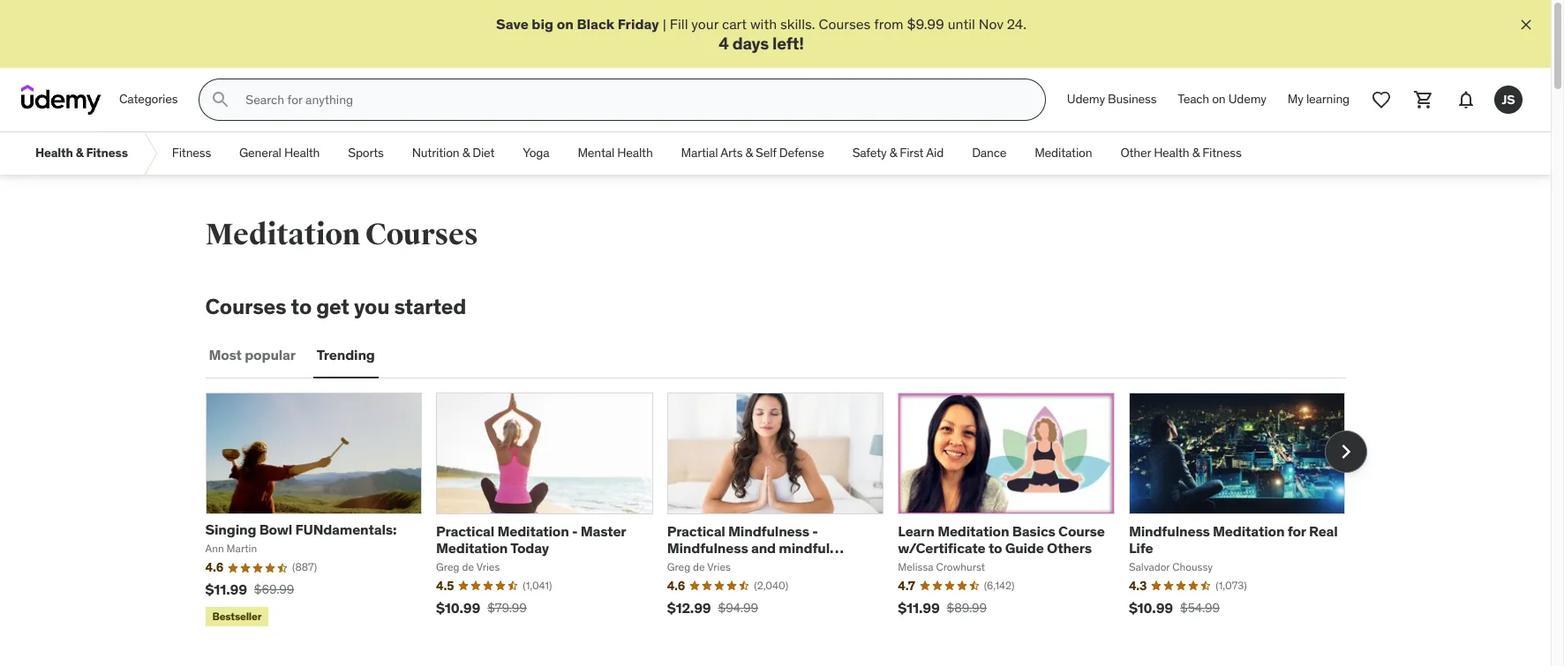 Task type: vqa. For each thing, say whether or not it's contained in the screenshot.
Other Health & Fitness
yes



Task type: locate. For each thing, give the bounding box(es) containing it.
meditation inside mindfulness meditation for real life
[[1213, 522, 1285, 540]]

martial arts & self defense
[[681, 145, 824, 161]]

other
[[1121, 145, 1151, 161]]

practical left 'today'
[[436, 522, 494, 540]]

udemy business link
[[1056, 79, 1167, 121]]

get
[[316, 293, 349, 321]]

Search for anything text field
[[242, 85, 1024, 115]]

0 vertical spatial on
[[557, 15, 574, 33]]

most
[[209, 346, 242, 364]]

1 horizontal spatial practical
[[667, 522, 725, 540]]

2 practical from the left
[[667, 522, 725, 540]]

1 fitness from the left
[[86, 145, 128, 161]]

big
[[532, 15, 554, 33]]

health down udemy image
[[35, 145, 73, 161]]

& left first
[[889, 145, 897, 161]]

4
[[719, 33, 729, 54]]

practical inside the practical mindfulness - mindfulness and mindful meditation
[[667, 522, 725, 540]]

1 & from the left
[[76, 145, 83, 161]]

started
[[394, 293, 466, 321]]

notifications image
[[1456, 89, 1477, 111]]

4 & from the left
[[889, 145, 897, 161]]

to inside learn meditation basics course w/certificate to guide others
[[989, 539, 1002, 557]]

on right teach
[[1212, 91, 1226, 107]]

skills.
[[780, 15, 815, 33]]

meditation
[[667, 556, 739, 574]]

health for mental health
[[617, 145, 653, 161]]

business
[[1108, 91, 1157, 107]]

& down udemy image
[[76, 145, 83, 161]]

to
[[291, 293, 312, 321], [989, 539, 1002, 557]]

practical
[[436, 522, 494, 540], [667, 522, 725, 540]]

1 vertical spatial to
[[989, 539, 1002, 557]]

meditation link
[[1021, 133, 1106, 175]]

meditation
[[1035, 145, 1092, 161], [205, 216, 360, 254], [497, 522, 569, 540], [938, 522, 1009, 540], [1213, 522, 1285, 540], [436, 539, 508, 557]]

1 vertical spatial on
[[1212, 91, 1226, 107]]

health right "general"
[[284, 145, 320, 161]]

on right big
[[557, 15, 574, 33]]

& left self
[[745, 145, 753, 161]]

defense
[[779, 145, 824, 161]]

health right mental
[[617, 145, 653, 161]]

2 horizontal spatial fitness
[[1202, 145, 1242, 161]]

safety
[[852, 145, 887, 161]]

your
[[691, 15, 719, 33]]

sports
[[348, 145, 384, 161]]

2 vertical spatial courses
[[205, 293, 286, 321]]

my learning link
[[1277, 79, 1360, 121]]

course
[[1058, 522, 1105, 540]]

nutrition & diet
[[412, 145, 495, 161]]

other health & fitness link
[[1106, 133, 1256, 175]]

& left diet
[[462, 145, 470, 161]]

js
[[1502, 92, 1515, 107]]

2 health from the left
[[284, 145, 320, 161]]

2 & from the left
[[462, 145, 470, 161]]

carousel element
[[205, 393, 1367, 631]]

mindfulness meditation for real life link
[[1129, 522, 1338, 557]]

health right other
[[1154, 145, 1189, 161]]

1 horizontal spatial udemy
[[1228, 91, 1266, 107]]

fitness left arrow pointing to subcategory menu links image
[[86, 145, 128, 161]]

categories
[[119, 91, 178, 107]]

1 horizontal spatial -
[[812, 522, 818, 540]]

5 & from the left
[[1192, 145, 1200, 161]]

udemy left business
[[1067, 91, 1105, 107]]

most popular button
[[205, 335, 299, 377]]

dance link
[[958, 133, 1021, 175]]

health for general health
[[284, 145, 320, 161]]

fitness
[[86, 145, 128, 161], [172, 145, 211, 161], [1202, 145, 1242, 161]]

1 horizontal spatial to
[[989, 539, 1002, 557]]

meditation left master
[[497, 522, 569, 540]]

life
[[1129, 539, 1153, 557]]

meditation inside meditation link
[[1035, 145, 1092, 161]]

learning
[[1306, 91, 1350, 107]]

health & fitness link
[[21, 133, 142, 175]]

master
[[581, 522, 626, 540]]

0 horizontal spatial fitness
[[86, 145, 128, 161]]

mindfulness inside mindfulness meditation for real life
[[1129, 522, 1210, 540]]

practical meditation - master meditation today link
[[436, 522, 626, 557]]

mindfulness
[[728, 522, 809, 540], [1129, 522, 1210, 540], [667, 539, 748, 557]]

nov
[[979, 15, 1003, 33]]

friday
[[618, 15, 659, 33]]

fitness link
[[158, 133, 225, 175]]

&
[[76, 145, 83, 161], [462, 145, 470, 161], [745, 145, 753, 161], [889, 145, 897, 161], [1192, 145, 1200, 161]]

udemy left my
[[1228, 91, 1266, 107]]

health
[[35, 145, 73, 161], [284, 145, 320, 161], [617, 145, 653, 161], [1154, 145, 1189, 161]]

0 horizontal spatial -
[[572, 522, 578, 540]]

meditation inside learn meditation basics course w/certificate to guide others
[[938, 522, 1009, 540]]

1 health from the left
[[35, 145, 73, 161]]

practical up meditation
[[667, 522, 725, 540]]

0 horizontal spatial udemy
[[1067, 91, 1105, 107]]

1 - from the left
[[572, 522, 578, 540]]

2 - from the left
[[812, 522, 818, 540]]

meditation right learn
[[938, 522, 1009, 540]]

0 horizontal spatial practical
[[436, 522, 494, 540]]

-
[[572, 522, 578, 540], [812, 522, 818, 540]]

teach
[[1178, 91, 1209, 107]]

0 vertical spatial courses
[[819, 15, 871, 33]]

0 vertical spatial to
[[291, 293, 312, 321]]

1 practical from the left
[[436, 522, 494, 540]]

to left guide
[[989, 539, 1002, 557]]

meditation left 'for'
[[1213, 522, 1285, 540]]

& down teach
[[1192, 145, 1200, 161]]

arts
[[720, 145, 743, 161]]

martial arts & self defense link
[[667, 133, 838, 175]]

with
[[750, 15, 777, 33]]

- left master
[[572, 522, 578, 540]]

to left get on the top left of the page
[[291, 293, 312, 321]]

close image
[[1517, 16, 1535, 34]]

courses up started
[[365, 216, 478, 254]]

next image
[[1332, 438, 1360, 466]]

- for meditation
[[572, 522, 578, 540]]

4 health from the left
[[1154, 145, 1189, 161]]

0 horizontal spatial on
[[557, 15, 574, 33]]

1 horizontal spatial on
[[1212, 91, 1226, 107]]

on
[[557, 15, 574, 33], [1212, 91, 1226, 107]]

- inside practical meditation - master meditation today
[[572, 522, 578, 540]]

fitness down teach on udemy "link"
[[1202, 145, 1242, 161]]

dance
[[972, 145, 1006, 161]]

days
[[732, 33, 769, 54]]

w/certificate
[[898, 539, 986, 557]]

you
[[354, 293, 390, 321]]

popular
[[245, 346, 296, 364]]

3 & from the left
[[745, 145, 753, 161]]

diet
[[472, 145, 495, 161]]

learn
[[898, 522, 935, 540]]

2 udemy from the left
[[1228, 91, 1266, 107]]

mental health
[[578, 145, 653, 161]]

learn meditation basics course w/certificate to guide others link
[[898, 522, 1105, 557]]

3 health from the left
[[617, 145, 653, 161]]

meditation down udemy business link
[[1035, 145, 1092, 161]]

mindful
[[779, 539, 830, 557]]

mental health link
[[564, 133, 667, 175]]

safety & first aid
[[852, 145, 944, 161]]

courses left from
[[819, 15, 871, 33]]

2 horizontal spatial courses
[[819, 15, 871, 33]]

courses
[[819, 15, 871, 33], [365, 216, 478, 254], [205, 293, 286, 321]]

2 fitness from the left
[[172, 145, 211, 161]]

& inside "link"
[[76, 145, 83, 161]]

1 horizontal spatial fitness
[[172, 145, 211, 161]]

fitness right arrow pointing to subcategory menu links image
[[172, 145, 211, 161]]

3 fitness from the left
[[1202, 145, 1242, 161]]

- right and in the bottom of the page
[[812, 522, 818, 540]]

categories button
[[109, 79, 188, 121]]

fundamentals:
[[295, 521, 397, 539]]

udemy
[[1067, 91, 1105, 107], [1228, 91, 1266, 107]]

- inside the practical mindfulness - mindfulness and mindful meditation
[[812, 522, 818, 540]]

practical inside practical meditation - master meditation today
[[436, 522, 494, 540]]

courses up most popular
[[205, 293, 286, 321]]

nutrition & diet link
[[398, 133, 509, 175]]

my
[[1288, 91, 1304, 107]]

aid
[[926, 145, 944, 161]]

health & fitness
[[35, 145, 128, 161]]

1 horizontal spatial courses
[[365, 216, 478, 254]]

general
[[239, 145, 281, 161]]



Task type: describe. For each thing, give the bounding box(es) containing it.
- for mindfulness
[[812, 522, 818, 540]]

submit search image
[[210, 89, 232, 111]]

1 udemy from the left
[[1067, 91, 1105, 107]]

|
[[663, 15, 666, 33]]

trending button
[[313, 335, 378, 377]]

learn meditation basics course w/certificate to guide others
[[898, 522, 1105, 557]]

fill
[[670, 15, 688, 33]]

udemy inside "link"
[[1228, 91, 1266, 107]]

safety & first aid link
[[838, 133, 958, 175]]

singing
[[205, 521, 256, 539]]

on inside save big on black friday | fill your cart with skills. courses from $9.99 until nov 24. 4 days left!
[[557, 15, 574, 33]]

save
[[496, 15, 529, 33]]

js link
[[1487, 79, 1530, 121]]

nutrition
[[412, 145, 459, 161]]

teach on udemy
[[1178, 91, 1266, 107]]

practical meditation - master meditation today
[[436, 522, 626, 557]]

general health link
[[225, 133, 334, 175]]

wishlist image
[[1371, 89, 1392, 111]]

meditation down general health link on the top
[[205, 216, 360, 254]]

left!
[[772, 33, 804, 54]]

$9.99
[[907, 15, 944, 33]]

bowl
[[259, 521, 292, 539]]

yoga
[[523, 145, 549, 161]]

0 horizontal spatial to
[[291, 293, 312, 321]]

& for safety
[[889, 145, 897, 161]]

on inside teach on udemy "link"
[[1212, 91, 1226, 107]]

save big on black friday | fill your cart with skills. courses from $9.99 until nov 24. 4 days left!
[[496, 15, 1027, 54]]

courses to get you started
[[205, 293, 466, 321]]

health for other health & fitness
[[1154, 145, 1189, 161]]

arrow pointing to subcategory menu links image
[[142, 133, 158, 175]]

udemy image
[[21, 85, 102, 115]]

0 horizontal spatial courses
[[205, 293, 286, 321]]

self
[[756, 145, 776, 161]]

shopping cart with 0 items image
[[1413, 89, 1434, 111]]

most popular
[[209, 346, 296, 364]]

practical for practical mindfulness - mindfulness and mindful meditation
[[667, 522, 725, 540]]

singing bowl fundamentals:
[[205, 521, 397, 539]]

1 vertical spatial courses
[[365, 216, 478, 254]]

practical mindfulness - mindfulness and mindful meditation link
[[667, 522, 844, 574]]

courses inside save big on black friday | fill your cart with skills. courses from $9.99 until nov 24. 4 days left!
[[819, 15, 871, 33]]

meditation courses
[[205, 216, 478, 254]]

& for health
[[76, 145, 83, 161]]

fitness inside "link"
[[86, 145, 128, 161]]

singing bowl fundamentals: link
[[205, 521, 397, 539]]

sports link
[[334, 133, 398, 175]]

mindfulness meditation for real life
[[1129, 522, 1338, 557]]

& for nutrition
[[462, 145, 470, 161]]

meditation left 'today'
[[436, 539, 508, 557]]

from
[[874, 15, 904, 33]]

& inside "link"
[[745, 145, 753, 161]]

trending
[[317, 346, 375, 364]]

mental
[[578, 145, 614, 161]]

for
[[1288, 522, 1306, 540]]

others
[[1047, 539, 1092, 557]]

teach on udemy link
[[1167, 79, 1277, 121]]

until
[[948, 15, 975, 33]]

martial
[[681, 145, 718, 161]]

udemy business
[[1067, 91, 1157, 107]]

today
[[510, 539, 549, 557]]

general health
[[239, 145, 320, 161]]

24.
[[1007, 15, 1027, 33]]

first
[[900, 145, 924, 161]]

my learning
[[1288, 91, 1350, 107]]

other health & fitness
[[1121, 145, 1242, 161]]

basics
[[1012, 522, 1055, 540]]

practical for practical meditation - master meditation today
[[436, 522, 494, 540]]

yoga link
[[509, 133, 564, 175]]

cart
[[722, 15, 747, 33]]

real
[[1309, 522, 1338, 540]]

guide
[[1005, 539, 1044, 557]]

and
[[751, 539, 776, 557]]

black
[[577, 15, 614, 33]]

health inside "link"
[[35, 145, 73, 161]]



